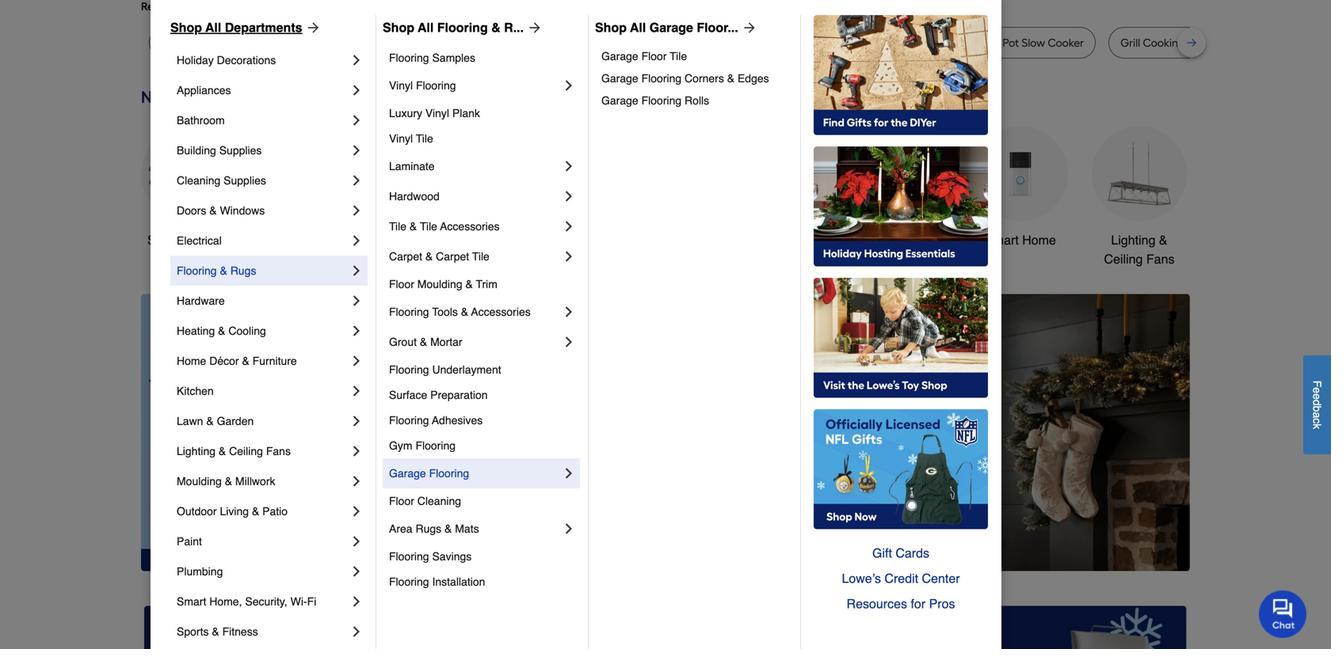 Task type: vqa. For each thing, say whether or not it's contained in the screenshot.
Microwave
yes



Task type: describe. For each thing, give the bounding box(es) containing it.
pot for instant pot
[[918, 36, 934, 50]]

chevron right image for paint
[[349, 534, 365, 550]]

tile up floor moulding & trim link
[[472, 250, 490, 263]]

building supplies
[[177, 144, 262, 157]]

preparation
[[430, 389, 488, 402]]

edges
[[738, 72, 769, 85]]

0 horizontal spatial ceiling
[[229, 445, 263, 458]]

arrow right image for shop all flooring & r...
[[524, 20, 543, 36]]

equipment
[[753, 252, 813, 267]]

building
[[177, 144, 216, 157]]

flooring & rugs link
[[177, 256, 349, 286]]

chevron right image for kitchen
[[349, 384, 365, 399]]

0 vertical spatial ceiling
[[1104, 252, 1143, 267]]

chevron right image for electrical
[[349, 233, 365, 249]]

flooring down "area"
[[389, 551, 429, 563]]

f e e d b a c k button
[[1304, 356, 1331, 455]]

garage flooring
[[389, 468, 469, 480]]

1 horizontal spatial rugs
[[416, 523, 442, 536]]

garage for tile
[[602, 50, 639, 63]]

security,
[[245, 596, 288, 609]]

corners
[[685, 72, 724, 85]]

plumbing link
[[177, 557, 349, 587]]

shop all deals link
[[141, 126, 236, 250]]

warming
[[1230, 36, 1277, 50]]

underlayment
[[432, 364, 501, 376]]

& inside lighting & ceiling fans
[[1159, 233, 1168, 248]]

1 vertical spatial fans
[[266, 445, 291, 458]]

triple slow cooker
[[345, 36, 438, 50]]

flooring savings
[[389, 551, 472, 563]]

mortar
[[430, 336, 463, 349]]

kitchen link
[[177, 376, 349, 407]]

r...
[[504, 20, 524, 35]]

0 horizontal spatial lighting & ceiling fans link
[[177, 437, 349, 467]]

recommended searches for you heading
[[141, 0, 1190, 14]]

& inside outdoor tools & equipment
[[820, 233, 828, 248]]

lowe's credit center link
[[814, 567, 988, 592]]

cards
[[896, 546, 930, 561]]

shop these last-minute gifts. $99 or less. quantities are limited and won't last. image
[[141, 294, 397, 572]]

smart home, security, wi-fi link
[[177, 587, 349, 617]]

0 horizontal spatial moulding
[[177, 476, 222, 488]]

instant pot
[[881, 36, 934, 50]]

tile up carpet & carpet tile
[[420, 220, 437, 233]]

lawn & garden
[[177, 415, 254, 428]]

d
[[1311, 400, 1324, 406]]

garden
[[217, 415, 254, 428]]

flooring underlayment
[[389, 364, 501, 376]]

chevron right image for sports & fitness
[[349, 625, 365, 640]]

tile down hardwood
[[389, 220, 407, 233]]

shop all deals
[[147, 233, 230, 248]]

chevron right image for cleaning supplies
[[349, 173, 365, 189]]

chevron right image for vinyl flooring
[[561, 78, 577, 94]]

1 vertical spatial lighting & ceiling fans
[[177, 445, 291, 458]]

vinyl flooring
[[389, 79, 456, 92]]

crock for crock pot cooking pot
[[732, 36, 761, 50]]

appliances
[[177, 84, 231, 97]]

decorations for holiday
[[217, 54, 276, 67]]

surface preparation
[[389, 389, 488, 402]]

chevron right image for doors & windows
[[349, 203, 365, 219]]

chevron right image for bathroom
[[349, 113, 365, 128]]

plumbing
[[177, 566, 223, 579]]

cleaning supplies
[[177, 174, 266, 187]]

find gifts for the diyer. image
[[814, 15, 988, 136]]

gift cards
[[873, 546, 930, 561]]

chevron right image for grout & mortar
[[561, 334, 577, 350]]

get up to 2 free select tools or batteries when you buy 1 with select purchases. image
[[144, 607, 475, 650]]

outdoor for outdoor living & patio
[[177, 506, 217, 518]]

outdoor living & patio link
[[177, 497, 349, 527]]

lawn & garden link
[[177, 407, 349, 437]]

lowe's credit center
[[842, 572, 960, 586]]

1 slow from the left
[[375, 36, 399, 50]]

1 e from the top
[[1311, 388, 1324, 394]]

vinyl flooring link
[[389, 71, 561, 101]]

1 cooking from the left
[[783, 36, 825, 50]]

center
[[922, 572, 960, 586]]

lighting inside lighting & ceiling fans
[[1111, 233, 1156, 248]]

scroll to item #4 element
[[840, 542, 881, 551]]

gym flooring link
[[389, 434, 577, 459]]

flooring up luxury vinyl plank
[[416, 79, 456, 92]]

shop for shop all garage floor...
[[595, 20, 627, 35]]

f
[[1311, 381, 1324, 388]]

credit
[[885, 572, 919, 586]]

crock for crock pot slow cooker
[[971, 36, 1000, 50]]

1 horizontal spatial lighting & ceiling fans link
[[1092, 126, 1187, 269]]

chat invite button image
[[1259, 591, 1308, 639]]

hardwood link
[[389, 181, 561, 212]]

2 cooker from the left
[[1048, 36, 1084, 50]]

lowe's
[[842, 572, 881, 586]]

cleaning supplies link
[[177, 166, 349, 196]]

flooring tools & accessories link
[[389, 297, 561, 327]]

fitness
[[222, 626, 258, 639]]

chevron right image for area rugs & mats
[[561, 521, 577, 537]]

vinyl tile link
[[389, 126, 577, 151]]

chevron right image for moulding & millwork
[[349, 474, 365, 490]]

flooring down surface
[[389, 414, 429, 427]]

2 e from the top
[[1311, 394, 1324, 400]]

mats
[[455, 523, 479, 536]]

flooring installation link
[[389, 570, 577, 595]]

up to 30 percent off select grills and accessories. image
[[856, 607, 1187, 650]]

sports
[[177, 626, 209, 639]]

floor for floor cleaning
[[389, 495, 414, 508]]

building supplies link
[[177, 136, 349, 166]]

grout & mortar link
[[389, 327, 561, 357]]

shop all flooring & r... link
[[383, 18, 543, 37]]

living
[[220, 506, 249, 518]]

outdoor living & patio
[[177, 506, 288, 518]]

flooring & rugs
[[177, 265, 256, 277]]

smart home, security, wi-fi
[[177, 596, 316, 609]]

scroll to item #5 image
[[881, 543, 919, 549]]

carpet & carpet tile link
[[389, 242, 561, 272]]

vinyl inside 'link'
[[426, 107, 449, 120]]

tile & tile accessories
[[389, 220, 500, 233]]

chevron right image for hardware
[[349, 293, 365, 309]]

luxury
[[389, 107, 422, 120]]

decorations for christmas
[[511, 252, 579, 267]]

garage flooring link
[[389, 459, 561, 489]]

chevron right image for flooring tools & accessories
[[561, 304, 577, 320]]

carpet & carpet tile
[[389, 250, 490, 263]]

windows
[[220, 204, 265, 217]]

1 horizontal spatial cleaning
[[417, 495, 461, 508]]

75 percent off all artificial christmas trees, holiday lights and more. image
[[422, 294, 1190, 572]]

tile inside 'link'
[[670, 50, 687, 63]]

garage floor tile link
[[602, 45, 789, 67]]

chevron right image for garage flooring
[[561, 466, 577, 482]]

laminate
[[389, 160, 435, 173]]

moulding & millwork
[[177, 476, 275, 488]]

vinyl for vinyl flooring
[[389, 79, 413, 92]]

arrow right image for shop all departments
[[302, 20, 321, 36]]

hardware link
[[177, 286, 349, 316]]

triple
[[345, 36, 372, 50]]

flooring down electrical
[[177, 265, 217, 277]]

countertop
[[531, 36, 590, 50]]

fans inside lighting & ceiling fans
[[1147, 252, 1175, 267]]

chevron right image for outdoor living & patio
[[349, 504, 365, 520]]

0 horizontal spatial bathroom link
[[177, 105, 349, 136]]

smart home link
[[973, 126, 1068, 250]]

samples
[[432, 52, 475, 64]]

c
[[1311, 419, 1324, 424]]

1 vertical spatial lighting
[[177, 445, 216, 458]]

1 horizontal spatial bathroom
[[874, 233, 929, 248]]

1 horizontal spatial moulding
[[417, 278, 463, 291]]

shop all departments
[[170, 20, 302, 35]]

gym flooring
[[389, 440, 456, 453]]

outdoor for outdoor tools & equipment
[[738, 233, 783, 248]]

supplies for building supplies
[[219, 144, 262, 157]]

paint
[[177, 536, 202, 548]]



Task type: locate. For each thing, give the bounding box(es) containing it.
trim
[[476, 278, 498, 291]]

furniture
[[253, 355, 297, 368]]

outdoor tools & equipment
[[738, 233, 828, 267]]

2 vertical spatial floor
[[389, 495, 414, 508]]

0 horizontal spatial smart
[[177, 596, 206, 609]]

outdoor up equipment
[[738, 233, 783, 248]]

pot for crock pot cooking pot
[[764, 36, 780, 50]]

garage flooring rolls link
[[602, 90, 789, 112]]

2 vertical spatial vinyl
[[389, 132, 413, 145]]

flooring up grout
[[389, 306, 429, 319]]

1 horizontal spatial bathroom link
[[854, 126, 949, 250]]

0 horizontal spatial outdoor
[[177, 506, 217, 518]]

flooring down flooring adhesives
[[416, 440, 456, 453]]

patio
[[262, 506, 288, 518]]

0 vertical spatial tools
[[787, 233, 816, 248]]

chevron right image
[[349, 52, 365, 68], [561, 78, 577, 94], [349, 113, 365, 128], [561, 159, 577, 174], [349, 173, 365, 189], [349, 203, 365, 219], [349, 233, 365, 249], [349, 293, 365, 309], [349, 414, 365, 430], [349, 504, 365, 520], [349, 594, 365, 610], [349, 625, 365, 640]]

chevron right image for lawn & garden
[[349, 414, 365, 430]]

outdoor inside outdoor tools & equipment
[[738, 233, 783, 248]]

0 vertical spatial moulding
[[417, 278, 463, 291]]

cooker up flooring samples
[[401, 36, 438, 50]]

1 vertical spatial decorations
[[511, 252, 579, 267]]

shop up triple slow cooker
[[383, 20, 414, 35]]

3 shop from the left
[[595, 20, 627, 35]]

all for flooring
[[418, 20, 434, 35]]

0 vertical spatial lighting & ceiling fans link
[[1092, 126, 1187, 269]]

1 horizontal spatial fans
[[1147, 252, 1175, 267]]

floor moulding & trim link
[[389, 272, 577, 297]]

flooring tools & accessories
[[389, 306, 531, 319]]

0 horizontal spatial home
[[177, 355, 206, 368]]

0 vertical spatial supplies
[[219, 144, 262, 157]]

e up "d"
[[1311, 388, 1324, 394]]

tools for outdoor
[[787, 233, 816, 248]]

1 vertical spatial vinyl
[[426, 107, 449, 120]]

2 cooking from the left
[[1143, 36, 1186, 50]]

1 vertical spatial bathroom
[[874, 233, 929, 248]]

1 horizontal spatial decorations
[[511, 252, 579, 267]]

1 horizontal spatial shop
[[383, 20, 414, 35]]

2 shop from the left
[[383, 20, 414, 35]]

1 vertical spatial lighting & ceiling fans link
[[177, 437, 349, 467]]

chevron right image for carpet & carpet tile
[[561, 249, 577, 265]]

arrow right image up "microwave countertop"
[[524, 20, 543, 36]]

chevron right image for building supplies
[[349, 143, 365, 159]]

1 horizontal spatial slow
[[1022, 36, 1045, 50]]

flooring adhesives
[[389, 414, 483, 427]]

0 horizontal spatial cleaning
[[177, 174, 221, 187]]

flooring inside "link"
[[389, 306, 429, 319]]

1 horizontal spatial outdoor
[[738, 233, 783, 248]]

moulding down carpet & carpet tile
[[417, 278, 463, 291]]

crock pot slow cooker
[[971, 36, 1084, 50]]

supplies for cleaning supplies
[[224, 174, 266, 187]]

shop up holiday
[[170, 20, 202, 35]]

floor for floor moulding & trim
[[389, 278, 414, 291]]

resources
[[847, 597, 907, 612]]

b
[[1311, 406, 1324, 412]]

garage
[[650, 20, 693, 35], [602, 50, 639, 63], [602, 72, 639, 85], [602, 94, 639, 107], [389, 468, 426, 480]]

laminate link
[[389, 151, 561, 181]]

floor...
[[697, 20, 738, 35]]

holiday hosting essentials. image
[[814, 147, 988, 267]]

plank
[[452, 107, 480, 120]]

0 vertical spatial accessories
[[440, 220, 500, 233]]

accessories up the carpet & carpet tile link at the top
[[440, 220, 500, 233]]

0 horizontal spatial crock
[[732, 36, 761, 50]]

1 vertical spatial moulding
[[177, 476, 222, 488]]

floor inside garage floor tile 'link'
[[642, 50, 667, 63]]

1 arrow right image from the left
[[302, 20, 321, 36]]

floor inside floor cleaning link
[[389, 495, 414, 508]]

0 horizontal spatial arrow right image
[[302, 20, 321, 36]]

1 cooker from the left
[[401, 36, 438, 50]]

flooring down flooring savings
[[389, 576, 429, 589]]

vinyl left plank at the left of page
[[426, 107, 449, 120]]

1 horizontal spatial cooker
[[1048, 36, 1084, 50]]

moulding up outdoor living & patio
[[177, 476, 222, 488]]

1 vertical spatial ceiling
[[229, 445, 263, 458]]

visit the lowe's toy shop. image
[[814, 278, 988, 399]]

1 vertical spatial floor
[[389, 278, 414, 291]]

chevron right image for home décor & furniture
[[349, 353, 365, 369]]

flooring up samples
[[437, 20, 488, 35]]

shop up garage floor tile
[[595, 20, 627, 35]]

crock pot cooking pot
[[732, 36, 844, 50]]

all for departments
[[205, 20, 221, 35]]

1 shop from the left
[[170, 20, 202, 35]]

1 horizontal spatial ceiling
[[1104, 252, 1143, 267]]

chevron right image for plumbing
[[349, 564, 365, 580]]

savings
[[432, 551, 472, 563]]

decorations
[[217, 54, 276, 67], [511, 252, 579, 267]]

flooring down arrow left icon
[[429, 468, 469, 480]]

doors
[[177, 204, 206, 217]]

crock down floor...
[[732, 36, 761, 50]]

1 vertical spatial supplies
[[224, 174, 266, 187]]

bathroom link
[[177, 105, 349, 136], [854, 126, 949, 250]]

shop for shop all flooring & r...
[[383, 20, 414, 35]]

2 crock from the left
[[971, 36, 1000, 50]]

fi
[[307, 596, 316, 609]]

0 vertical spatial smart
[[985, 233, 1019, 248]]

0 vertical spatial lighting
[[1111, 233, 1156, 248]]

0 vertical spatial floor
[[642, 50, 667, 63]]

0 horizontal spatial cooking
[[783, 36, 825, 50]]

2 carpet from the left
[[436, 250, 469, 263]]

0 horizontal spatial shop
[[170, 20, 202, 35]]

arrow right image
[[302, 20, 321, 36], [524, 20, 543, 36], [738, 20, 757, 36]]

tile down luxury vinyl plank
[[416, 132, 433, 145]]

0 vertical spatial home
[[1023, 233, 1056, 248]]

tile & tile accessories link
[[389, 212, 561, 242]]

1 horizontal spatial lighting & ceiling fans
[[1104, 233, 1175, 267]]

electrical link
[[177, 226, 349, 256]]

rack
[[1280, 36, 1305, 50]]

supplies up the windows
[[224, 174, 266, 187]]

1 horizontal spatial arrow right image
[[524, 20, 543, 36]]

1 horizontal spatial home
[[1023, 233, 1056, 248]]

smart inside smart home link
[[985, 233, 1019, 248]]

area
[[389, 523, 413, 536]]

2 arrow right image from the left
[[524, 20, 543, 36]]

grate
[[1188, 36, 1217, 50]]

0 vertical spatial decorations
[[217, 54, 276, 67]]

gift
[[873, 546, 892, 561]]

tools inside "link"
[[432, 306, 458, 319]]

arrow right image inside shop all garage floor... link
[[738, 20, 757, 36]]

vinyl down 'luxury'
[[389, 132, 413, 145]]

garage flooring rolls
[[602, 94, 709, 107]]

1 horizontal spatial tools
[[787, 233, 816, 248]]

flooring down triple slow cooker
[[389, 52, 429, 64]]

arrow right image
[[1161, 433, 1177, 449]]

0 vertical spatial lighting & ceiling fans
[[1104, 233, 1175, 267]]

accessories down trim
[[471, 306, 531, 319]]

1 vertical spatial home
[[177, 355, 206, 368]]

outdoor up paint
[[177, 506, 217, 518]]

2 horizontal spatial shop
[[595, 20, 627, 35]]

grout & mortar
[[389, 336, 463, 349]]

shop for shop all departments
[[170, 20, 202, 35]]

garage inside 'link'
[[602, 50, 639, 63]]

floor inside floor moulding & trim link
[[389, 278, 414, 291]]

rugs up hardware "link"
[[230, 265, 256, 277]]

0 vertical spatial cleaning
[[177, 174, 221, 187]]

shop all departments link
[[170, 18, 321, 37]]

0 vertical spatial fans
[[1147, 252, 1175, 267]]

e up b
[[1311, 394, 1324, 400]]

shop all flooring & r...
[[383, 20, 524, 35]]

kitchen
[[177, 385, 214, 398]]

flooring up surface
[[389, 364, 429, 376]]

smart for smart home, security, wi-fi
[[177, 596, 206, 609]]

electrical
[[177, 235, 222, 247]]

1 vertical spatial accessories
[[471, 306, 531, 319]]

1 horizontal spatial crock
[[971, 36, 1000, 50]]

arrow right image inside shop all flooring & r... link
[[524, 20, 543, 36]]

carpet
[[389, 250, 422, 263], [436, 250, 469, 263]]

shop inside shop all garage floor... link
[[595, 20, 627, 35]]

accessories for flooring tools & accessories
[[471, 306, 531, 319]]

all right shop
[[180, 233, 194, 248]]

3 pot from the left
[[918, 36, 934, 50]]

0 horizontal spatial tools
[[432, 306, 458, 319]]

0 horizontal spatial bathroom
[[177, 114, 225, 127]]

shop
[[170, 20, 202, 35], [383, 20, 414, 35], [595, 20, 627, 35]]

arrow right image inside 'shop all departments' link
[[302, 20, 321, 36]]

floor down shop all garage floor...
[[642, 50, 667, 63]]

chevron right image for holiday decorations
[[349, 52, 365, 68]]

scroll to item #2 image
[[764, 543, 802, 549]]

tile up garage flooring corners & edges
[[670, 50, 687, 63]]

arrow left image
[[436, 433, 452, 449]]

flooring down garage flooring corners & edges
[[642, 94, 682, 107]]

shop
[[147, 233, 177, 248]]

christmas
[[517, 233, 574, 248]]

0 vertical spatial bathroom
[[177, 114, 225, 127]]

decorations down christmas at the top
[[511, 252, 579, 267]]

appliances link
[[177, 75, 349, 105]]

0 horizontal spatial slow
[[375, 36, 399, 50]]

supplies
[[219, 144, 262, 157], [224, 174, 266, 187]]

arrow right image up crock pot cooking pot
[[738, 20, 757, 36]]

slow
[[375, 36, 399, 50], [1022, 36, 1045, 50]]

shop inside shop all flooring & r... link
[[383, 20, 414, 35]]

officially licensed n f l gifts. shop now. image
[[814, 410, 988, 530]]

chevron right image for appliances
[[349, 82, 365, 98]]

lighting
[[1111, 233, 1156, 248], [177, 445, 216, 458]]

floor up "area"
[[389, 495, 414, 508]]

0 horizontal spatial fans
[[266, 445, 291, 458]]

0 horizontal spatial carpet
[[389, 250, 422, 263]]

0 vertical spatial outdoor
[[738, 233, 783, 248]]

microwave countertop
[[474, 36, 590, 50]]

vinyl up 'luxury'
[[389, 79, 413, 92]]

1 vertical spatial outdoor
[[177, 506, 217, 518]]

shop all garage floor... link
[[595, 18, 757, 37]]

0 horizontal spatial rugs
[[230, 265, 256, 277]]

smart for smart home
[[985, 233, 1019, 248]]

1 horizontal spatial smart
[[985, 233, 1019, 248]]

floor down carpet & carpet tile
[[389, 278, 414, 291]]

garage for rolls
[[602, 94, 639, 107]]

chevron right image for heating & cooling
[[349, 323, 365, 339]]

flooring adhesives link
[[389, 408, 577, 434]]

0 vertical spatial rugs
[[230, 265, 256, 277]]

lighting & ceiling fans link
[[1092, 126, 1187, 269], [177, 437, 349, 467]]

surface
[[389, 389, 427, 402]]

outdoor
[[738, 233, 783, 248], [177, 506, 217, 518]]

2 horizontal spatial arrow right image
[[738, 20, 757, 36]]

floor moulding & trim
[[389, 278, 498, 291]]

1 horizontal spatial carpet
[[436, 250, 469, 263]]

all up garage floor tile
[[630, 20, 646, 35]]

all up holiday decorations
[[205, 20, 221, 35]]

chevron right image for lighting & ceiling fans
[[349, 444, 365, 460]]

home décor & furniture link
[[177, 346, 349, 376]]

all for garage
[[630, 20, 646, 35]]

installation
[[432, 576, 485, 589]]

pot
[[764, 36, 780, 50], [828, 36, 844, 50], [918, 36, 934, 50], [1003, 36, 1019, 50]]

2 slow from the left
[[1022, 36, 1045, 50]]

luxury vinyl plank link
[[389, 101, 577, 126]]

chevron right image for smart home, security, wi-fi
[[349, 594, 365, 610]]

1 horizontal spatial lighting
[[1111, 233, 1156, 248]]

new deals every day during 25 days of deals image
[[141, 84, 1190, 111]]

home,
[[209, 596, 242, 609]]

instant
[[881, 36, 915, 50]]

pros
[[929, 597, 955, 612]]

arrow right image up the holiday decorations link
[[302, 20, 321, 36]]

decorations down 'shop all departments' link
[[217, 54, 276, 67]]

4 pot from the left
[[1003, 36, 1019, 50]]

chevron right image for laminate
[[561, 159, 577, 174]]

grout
[[389, 336, 417, 349]]

1 carpet from the left
[[389, 250, 422, 263]]

1 vertical spatial smart
[[177, 596, 206, 609]]

home décor & furniture
[[177, 355, 297, 368]]

smart
[[985, 233, 1019, 248], [177, 596, 206, 609]]

0 horizontal spatial lighting & ceiling fans
[[177, 445, 291, 458]]

heating
[[177, 325, 215, 338]]

doors & windows
[[177, 204, 265, 217]]

cooling
[[229, 325, 266, 338]]

0 horizontal spatial decorations
[[217, 54, 276, 67]]

chevron right image for hardwood
[[561, 189, 577, 204]]

1 vertical spatial tools
[[432, 306, 458, 319]]

grill
[[1121, 36, 1141, 50]]

3 arrow right image from the left
[[738, 20, 757, 36]]

garage for corners
[[602, 72, 639, 85]]

cooker left grill in the right of the page
[[1048, 36, 1084, 50]]

cleaning down building on the top of the page
[[177, 174, 221, 187]]

pot for crock pot slow cooker
[[1003, 36, 1019, 50]]

crock right instant pot
[[971, 36, 1000, 50]]

0 horizontal spatial lighting
[[177, 445, 216, 458]]

cleaning up area rugs & mats
[[417, 495, 461, 508]]

all up flooring samples
[[418, 20, 434, 35]]

cooking
[[783, 36, 825, 50], [1143, 36, 1186, 50]]

for
[[911, 597, 926, 612]]

flooring samples link
[[389, 45, 577, 71]]

supplies up "cleaning supplies"
[[219, 144, 262, 157]]

doors & windows link
[[177, 196, 349, 226]]

1 horizontal spatial cooking
[[1143, 36, 1186, 50]]

all for deals
[[180, 233, 194, 248]]

2 pot from the left
[[828, 36, 844, 50]]

resources for pros link
[[814, 592, 988, 617]]

&
[[492, 20, 501, 35], [1220, 36, 1227, 50], [727, 72, 735, 85], [209, 204, 217, 217], [410, 220, 417, 233], [820, 233, 828, 248], [1159, 233, 1168, 248], [426, 250, 433, 263], [220, 265, 227, 277], [466, 278, 473, 291], [461, 306, 468, 319], [218, 325, 225, 338], [420, 336, 427, 349], [242, 355, 249, 368], [206, 415, 214, 428], [219, 445, 226, 458], [225, 476, 232, 488], [252, 506, 259, 518], [445, 523, 452, 536], [212, 626, 219, 639]]

1 vertical spatial cleaning
[[417, 495, 461, 508]]

1 crock from the left
[[732, 36, 761, 50]]

smart inside smart home, security, wi-fi link
[[177, 596, 206, 609]]

tools inside outdoor tools & equipment
[[787, 233, 816, 248]]

flooring up garage flooring rolls
[[642, 72, 682, 85]]

accessories
[[440, 220, 500, 233], [471, 306, 531, 319]]

1 vertical spatial rugs
[[416, 523, 442, 536]]

rugs right "area"
[[416, 523, 442, 536]]

outdoor tools & equipment link
[[735, 126, 831, 269]]

fans
[[1147, 252, 1175, 267], [266, 445, 291, 458]]

chevron right image
[[349, 82, 365, 98], [349, 143, 365, 159], [561, 189, 577, 204], [561, 219, 577, 235], [561, 249, 577, 265], [349, 263, 365, 279], [561, 304, 577, 320], [349, 323, 365, 339], [561, 334, 577, 350], [349, 353, 365, 369], [349, 384, 365, 399], [349, 444, 365, 460], [561, 466, 577, 482], [349, 474, 365, 490], [561, 521, 577, 537], [349, 534, 365, 550], [349, 564, 365, 580]]

vinyl for vinyl tile
[[389, 132, 413, 145]]

flooring installation
[[389, 576, 485, 589]]

chevron right image for flooring & rugs
[[349, 263, 365, 279]]

arrow right image for shop all garage floor...
[[738, 20, 757, 36]]

0 vertical spatial vinyl
[[389, 79, 413, 92]]

up to 35 percent off select small appliances. image
[[500, 607, 831, 650]]

0 horizontal spatial cooker
[[401, 36, 438, 50]]

shop inside 'shop all departments' link
[[170, 20, 202, 35]]

tools down floor moulding & trim
[[432, 306, 458, 319]]

accessories for tile & tile accessories
[[440, 220, 500, 233]]

tools for flooring
[[432, 306, 458, 319]]

tools up equipment
[[787, 233, 816, 248]]

surface preparation link
[[389, 383, 577, 408]]

heating & cooling link
[[177, 316, 349, 346]]

chevron right image for tile & tile accessories
[[561, 219, 577, 235]]

1 pot from the left
[[764, 36, 780, 50]]

accessories inside "link"
[[471, 306, 531, 319]]

f e e d b a c k
[[1311, 381, 1324, 430]]



